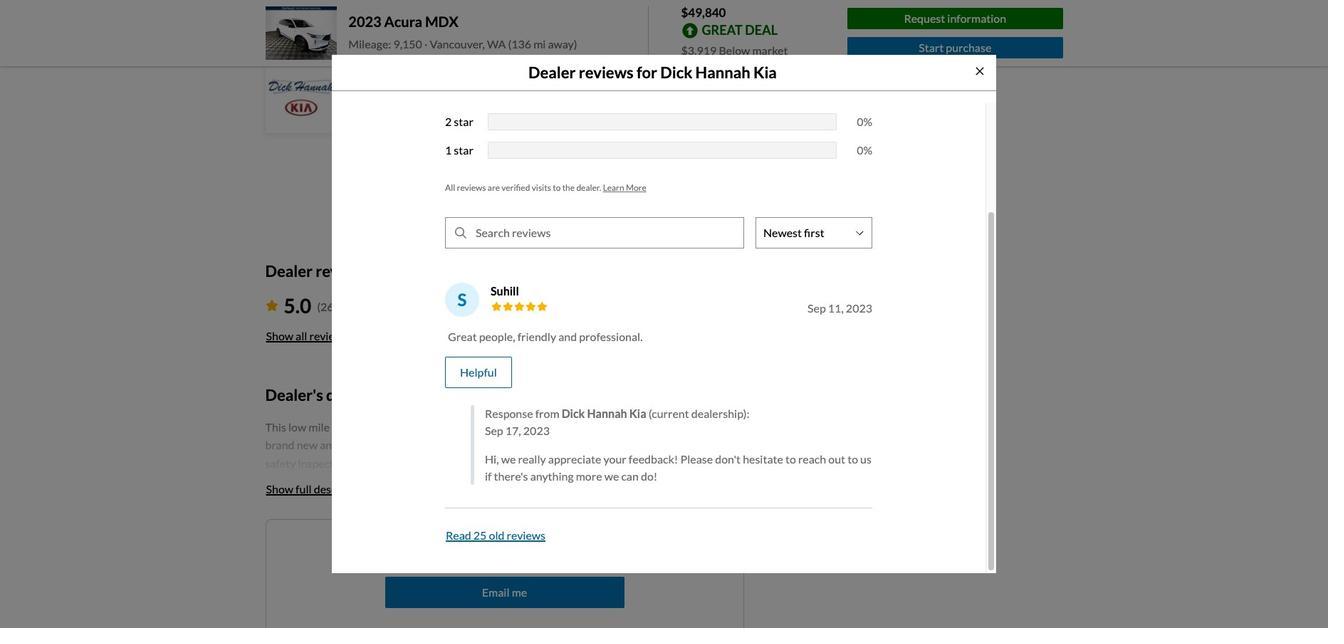 Task type: vqa. For each thing, say whether or not it's contained in the screenshot.
topmost previous
no



Task type: describe. For each thing, give the bounding box(es) containing it.
if
[[485, 469, 492, 483]]

dick up wear
[[710, 475, 733, 488]]

guarantee
[[265, 511, 319, 525]]

dick hannah kia image
[[267, 63, 335, 132]]

dick up the oil in the left of the page
[[448, 438, 471, 452]]

your
[[604, 452, 627, 466]]

acura inside 'this low mile one owner 2023 acura mdx a-spec sh-awd with a clean carfax was bought brand new and serviced right here at dick hannah dealerships. we put it through our 120 point safety inspection where it received an oil & filter change, a new engine air filter, a new cabin air filter, new wiper blades and a complete detail.*  no tax to oregon buyers.*  feel at ease with dick hannah's peace of mind program which includes a 5 day exchange, 12 month 12,000 mile wear guarantee and a 3 month/3,000 mile powertrain warranty. speak to a dick hannah representative for more details.*  http://www.realdeal.com/ additional information'
[[416, 420, 445, 434]]

pm
[[455, 88, 473, 101]]

25
[[474, 529, 487, 542]]

the
[[562, 182, 575, 193]]

9,150
[[393, 37, 422, 51]]

$3,919
[[681, 43, 717, 57]]

s dialog
[[332, 0, 996, 574]]

1 vertical spatial filter,
[[265, 475, 291, 488]]

inspection
[[298, 456, 350, 470]]

listings
[[500, 544, 536, 558]]

hesitate
[[743, 452, 784, 466]]

0 vertical spatial description
[[326, 386, 406, 405]]

month/3,000
[[358, 511, 425, 525]]

(current
[[649, 407, 689, 420]]

like
[[538, 544, 556, 558]]

show for dealer's
[[266, 482, 294, 496]]

sep 11, 2023
[[808, 301, 873, 315]]

and down the peace at left
[[321, 511, 339, 525]]

response from dick hannah kia (current dealership): sep 17, 2023
[[485, 407, 750, 437]]

and up inspection
[[320, 438, 339, 452]]

mdx inside 2023 acura mdx mileage: 9,150 · vancouver, wa (136 mi away)
[[425, 13, 459, 30]]

vancouver, for auto
[[462, 130, 517, 143]]

put
[[598, 438, 615, 452]]

information
[[320, 548, 379, 561]]

a left clean
[[586, 420, 591, 434]]

please
[[681, 452, 713, 466]]

below
[[719, 43, 750, 57]]

start
[[919, 40, 944, 54]]

show for dealer
[[266, 329, 294, 343]]

1 horizontal spatial at
[[436, 438, 446, 452]]

3400
[[348, 130, 374, 143]]

learn more link
[[603, 182, 647, 193]]

request
[[904, 11, 945, 25]]

change,
[[506, 456, 544, 470]]

ne
[[377, 130, 392, 143]]

mile
[[309, 420, 330, 434]]

carfax
[[622, 420, 656, 434]]

0 horizontal spatial we
[[501, 452, 516, 466]]

feedback!
[[629, 452, 678, 466]]

1 horizontal spatial it
[[617, 438, 624, 452]]

new up hannah's
[[293, 475, 314, 488]]

notify me of new listings like this one
[[411, 544, 599, 558]]

new down low
[[297, 438, 318, 452]]

read 25 old reviews button
[[445, 520, 546, 551]]

dealership):
[[692, 407, 750, 420]]

wiper
[[317, 475, 345, 488]]

mdx inside 'this low mile one owner 2023 acura mdx a-spec sh-awd with a clean carfax was bought brand new and serviced right here at dick hannah dealerships. we put it through our 120 point safety inspection where it received an oil & filter change, a new engine air filter, a new cabin air filter, new wiper blades and a complete detail.*  no tax to oregon buyers.*  feel at ease with dick hannah's peace of mind program which includes a 5 day exchange, 12 month 12,000 mile wear guarantee and a 3 month/3,000 mile powertrain warranty. speak to a dick hannah representative for more details.*  http://www.realdeal.com/ additional information'
[[447, 420, 474, 434]]

me for notify
[[446, 544, 461, 558]]

120
[[688, 438, 708, 452]]

2023 acura mdx image
[[265, 6, 337, 60]]

read
[[446, 529, 471, 542]]

awd
[[531, 420, 559, 434]]

sh-
[[513, 420, 531, 434]]

5.0 (26 reviews)
[[284, 294, 378, 318]]

reviews for dealer reviews
[[316, 261, 370, 281]]

to left 'us'
[[848, 452, 858, 466]]

wa for mdx
[[487, 37, 506, 51]]

detail.*
[[459, 475, 493, 488]]

friendly
[[518, 330, 556, 343]]

dr
[[445, 130, 458, 143]]

0% for 1 star
[[857, 143, 873, 157]]

wa for auto
[[520, 130, 538, 143]]

reviews for all reviews are verified visits to the dealer. learn more
[[457, 182, 486, 193]]

mind
[[358, 493, 384, 506]]

received
[[395, 456, 438, 470]]

open closes at 8:00 pm
[[348, 88, 473, 101]]

more
[[576, 469, 602, 483]]

complete
[[411, 475, 457, 488]]

17,
[[506, 424, 521, 437]]

dealer.
[[577, 182, 602, 193]]

dealer for dealer reviews
[[265, 261, 313, 281]]

dealer for dealer reviews for dick hannah kia
[[529, 62, 576, 82]]

2
[[445, 115, 452, 128]]

this
[[559, 544, 577, 558]]

response
[[485, 407, 533, 420]]

was
[[658, 420, 677, 434]]

reviews)
[[336, 300, 378, 314]]

star for 2 star
[[454, 115, 474, 128]]

point
[[710, 438, 736, 452]]

2 horizontal spatial at
[[648, 475, 659, 488]]

1 vertical spatial with
[[686, 475, 708, 488]]

a-
[[476, 420, 487, 434]]

our
[[669, 438, 686, 452]]

representative
[[265, 529, 342, 543]]

cabin
[[687, 456, 714, 470]]

1 horizontal spatial of
[[463, 544, 474, 558]]

dealer for dealer
[[265, 25, 313, 44]]

more inside 'this low mile one owner 2023 acura mdx a-spec sh-awd with a clean carfax was bought brand new and serviced right here at dick hannah dealerships. we put it through our 120 point safety inspection where it received an oil & filter change, a new engine air filter, a new cabin air filter, new wiper blades and a complete detail.*  no tax to oregon buyers.*  feel at ease with dick hannah's peace of mind program which includes a 5 day exchange, 12 month 12,000 mile wear guarantee and a 3 month/3,000 mile powertrain warranty. speak to a dick hannah representative for more details.*  http://www.realdeal.com/ additional information'
[[361, 529, 388, 543]]

all
[[445, 182, 455, 193]]

caret down image
[[478, 89, 485, 100]]

out
[[829, 452, 846, 466]]

hannah's
[[265, 493, 312, 506]]

2023 inside 'this low mile one owner 2023 acura mdx a-spec sh-awd with a clean carfax was bought brand new and serviced right here at dick hannah dealerships. we put it through our 120 point safety inspection where it received an oil & filter change, a new engine air filter, a new cabin air filter, new wiper blades and a complete detail.*  no tax to oregon buyers.*  feel at ease with dick hannah's peace of mind program which includes a 5 day exchange, 12 month 12,000 mile wear guarantee and a 3 month/3,000 mile powertrain warranty. speak to a dick hannah representative for more details.*  http://www.realdeal.com/ additional information'
[[387, 420, 413, 434]]

new down "25" on the left of page
[[476, 544, 498, 558]]

dick down $3,919
[[661, 62, 693, 82]]

description inside button
[[314, 482, 370, 496]]

information
[[948, 11, 1007, 25]]

right
[[385, 438, 409, 452]]

to right "tax"
[[530, 475, 541, 488]]

star for 1 star
[[454, 143, 474, 157]]

verified
[[502, 182, 530, 193]]

mall
[[421, 130, 443, 143]]

kia inside response from dick hannah kia (current dealership): sep 17, 2023
[[630, 407, 647, 420]]

don't
[[715, 452, 741, 466]]

feel
[[625, 475, 646, 488]]

2 star
[[445, 115, 474, 128]]

hi, we really appreciate your feedback! please don't hesitate to reach out to us if there's anything more we can do!
[[485, 452, 872, 483]]

anything
[[530, 469, 574, 483]]

serviced
[[341, 438, 383, 452]]

1 horizontal spatial filter,
[[628, 456, 654, 470]]

bought
[[679, 420, 715, 434]]

new up the oregon
[[554, 456, 575, 470]]

learn
[[603, 182, 624, 193]]

brand
[[265, 438, 295, 452]]

safety
[[265, 456, 296, 470]]

1 horizontal spatial sep
[[808, 301, 826, 315]]

here
[[411, 438, 434, 452]]

notify
[[411, 544, 443, 558]]

a down the dealerships.
[[546, 456, 551, 470]]



Task type: locate. For each thing, give the bounding box(es) containing it.
hannah up hi,
[[473, 438, 512, 452]]

a up the program at the left bottom
[[403, 475, 408, 488]]

2 star from the top
[[454, 143, 474, 157]]

0 horizontal spatial one
[[332, 420, 351, 434]]

a left the 5
[[507, 493, 513, 506]]

show full description button
[[265, 473, 371, 505]]

mdx left the a-
[[447, 420, 474, 434]]

air down point
[[716, 456, 730, 470]]

1 vertical spatial description
[[314, 482, 370, 496]]

appreciate
[[548, 452, 602, 466]]

0 vertical spatial kia
[[754, 62, 777, 82]]

at right the 'here'
[[436, 438, 446, 452]]

search image
[[455, 227, 467, 239]]

0 vertical spatial at
[[418, 88, 428, 101]]

blades
[[347, 475, 380, 488]]

2023 up the dealerships.
[[523, 424, 550, 437]]

1 vertical spatial it
[[386, 456, 393, 470]]

to down 12
[[594, 511, 605, 525]]

1 vertical spatial more
[[361, 529, 388, 543]]

0 vertical spatial me
[[446, 544, 461, 558]]

acura
[[384, 13, 422, 30], [416, 420, 445, 434]]

5
[[515, 493, 522, 506]]

1 vertical spatial acura
[[416, 420, 445, 434]]

hannah inside response from dick hannah kia (current dealership): sep 17, 2023
[[587, 407, 627, 420]]

1 horizontal spatial for
[[637, 62, 658, 82]]

show
[[266, 329, 294, 343], [266, 482, 294, 496]]

helpful button
[[445, 357, 512, 388]]

which
[[432, 493, 462, 506]]

additional
[[265, 548, 317, 561]]

1 vertical spatial one
[[580, 544, 599, 558]]

1 vertical spatial for
[[344, 529, 359, 543]]

1 vertical spatial mdx
[[447, 420, 474, 434]]

read 25 old reviews
[[446, 529, 546, 542]]

1 vertical spatial 0%
[[857, 143, 873, 157]]

mile down which
[[427, 511, 450, 525]]

0 horizontal spatial of
[[346, 493, 356, 506]]

at right feel
[[648, 475, 659, 488]]

filter, up feel
[[628, 456, 654, 470]]

more down month/3,000
[[361, 529, 388, 543]]

1 vertical spatial star
[[454, 143, 474, 157]]

oregon
[[543, 475, 581, 488]]

2 vertical spatial at
[[648, 475, 659, 488]]

powertrain
[[452, 511, 508, 525]]

air
[[612, 456, 626, 470], [716, 456, 730, 470]]

1 0% from the top
[[857, 115, 873, 128]]

0 horizontal spatial wa
[[487, 37, 506, 51]]

close modal dealer reviews for dick hannah kia image
[[974, 65, 986, 77]]

star up 3400 ne auto mall dr , vancouver, wa 98662
[[454, 115, 474, 128]]

a left 3
[[341, 511, 347, 525]]

2023 inside 2023 acura mdx mileage: 9,150 · vancouver, wa (136 mi away)
[[349, 13, 382, 30]]

with down cabin
[[686, 475, 708, 488]]

filter
[[479, 456, 503, 470]]

star image
[[265, 300, 278, 311]]

includes
[[464, 493, 505, 506]]

dick right from
[[562, 407, 585, 420]]

dick down month
[[615, 511, 638, 525]]

mile left wear
[[687, 493, 710, 506]]

1 vertical spatial vancouver,
[[462, 130, 517, 143]]

all
[[296, 329, 307, 343]]

to left reach
[[786, 452, 796, 466]]

1 horizontal spatial more
[[626, 182, 647, 193]]

visits
[[532, 182, 551, 193]]

a down through
[[656, 456, 662, 470]]

1 horizontal spatial mile
[[687, 493, 710, 506]]

an
[[440, 456, 452, 470]]

mdx up ·
[[425, 13, 459, 30]]

sep left 17,
[[485, 424, 503, 437]]

1 horizontal spatial we
[[605, 469, 619, 483]]

0 vertical spatial 0%
[[857, 115, 873, 128]]

reviews for dealer reviews for dick hannah kia
[[579, 62, 634, 82]]

dealer down "away)"
[[529, 62, 576, 82]]

1 horizontal spatial with
[[686, 475, 708, 488]]

open
[[348, 88, 376, 101]]

0 horizontal spatial me
[[446, 544, 461, 558]]

acura up the 'here'
[[416, 420, 445, 434]]

dick inside response from dick hannah kia (current dealership): sep 17, 2023
[[562, 407, 585, 420]]

1 vertical spatial of
[[463, 544, 474, 558]]

details.*
[[390, 529, 431, 543]]

and inside s dialog
[[559, 330, 577, 343]]

wa left 98662
[[520, 130, 538, 143]]

0 horizontal spatial filter,
[[265, 475, 291, 488]]

of inside 'this low mile one owner 2023 acura mdx a-spec sh-awd with a clean carfax was bought brand new and serviced right here at dick hannah dealerships. we put it through our 120 point safety inspection where it received an oil & filter change, a new engine air filter, a new cabin air filter, new wiper blades and a complete detail.*  no tax to oregon buyers.*  feel at ease with dick hannah's peace of mind program which includes a 5 day exchange, 12 month 12,000 mile wear guarantee and a 3 month/3,000 mile powertrain warranty. speak to a dick hannah representative for more details.*  http://www.realdeal.com/ additional information'
[[346, 493, 356, 506]]

0 horizontal spatial sep
[[485, 424, 503, 437]]

12
[[598, 493, 612, 506]]

mileage:
[[349, 37, 391, 51]]

wa inside 2023 acura mdx mileage: 9,150 · vancouver, wa (136 mi away)
[[487, 37, 506, 51]]

a
[[586, 420, 591, 434], [546, 456, 551, 470], [656, 456, 662, 470], [403, 475, 408, 488], [507, 493, 513, 506], [341, 511, 347, 525], [607, 511, 613, 525]]

0 vertical spatial for
[[637, 62, 658, 82]]

are
[[488, 182, 500, 193]]

0 vertical spatial it
[[617, 438, 624, 452]]

0 vertical spatial show
[[266, 329, 294, 343]]

auto
[[394, 130, 419, 143]]

0 horizontal spatial kia
[[630, 407, 647, 420]]

vancouver, for mdx
[[430, 37, 485, 51]]

we
[[501, 452, 516, 466], [605, 469, 619, 483]]

we down your
[[605, 469, 619, 483]]

1 vertical spatial we
[[605, 469, 619, 483]]

12,000
[[650, 493, 685, 506]]

0 vertical spatial vancouver,
[[430, 37, 485, 51]]

start purchase
[[919, 40, 992, 54]]

1
[[445, 143, 452, 157]]

hannah down 12,000
[[640, 511, 679, 525]]

1 vertical spatial show
[[266, 482, 294, 496]]

2 air from the left
[[716, 456, 730, 470]]

warranty.
[[510, 511, 560, 525]]

people,
[[479, 330, 515, 343]]

all reviews are verified visits to the dealer. learn more
[[445, 182, 647, 193]]

of down read
[[463, 544, 474, 558]]

1 vertical spatial at
[[436, 438, 446, 452]]

Search reviews field
[[469, 218, 744, 248]]

show left full
[[266, 482, 294, 496]]

kia down market at top
[[754, 62, 777, 82]]

0% for 2 star
[[857, 115, 873, 128]]

tax
[[512, 475, 528, 488]]

email me
[[482, 585, 527, 599]]

low
[[288, 420, 306, 434]]

(136
[[508, 37, 531, 51]]

0 vertical spatial more
[[626, 182, 647, 193]]

1 horizontal spatial me
[[512, 585, 527, 599]]

and up the program at the left bottom
[[382, 475, 400, 488]]

filter,
[[628, 456, 654, 470], [265, 475, 291, 488]]

2023 right 11,
[[846, 301, 873, 315]]

me inside button
[[512, 585, 527, 599]]

3400 ne auto mall dr , vancouver, wa 98662
[[348, 130, 574, 143]]

0 vertical spatial with
[[561, 420, 583, 434]]

0 vertical spatial dealer
[[265, 25, 313, 44]]

one right this
[[580, 544, 599, 558]]

sep left 11,
[[808, 301, 826, 315]]

we right hi,
[[501, 452, 516, 466]]

show all reviews button
[[265, 321, 349, 352]]

more inside s dialog
[[626, 182, 647, 193]]

day
[[524, 493, 544, 506]]

one inside 'this low mile one owner 2023 acura mdx a-spec sh-awd with a clean carfax was bought brand new and serviced right here at dick hannah dealerships. we put it through our 120 point safety inspection where it received an oil & filter change, a new engine air filter, a new cabin air filter, new wiper blades and a complete detail.*  no tax to oregon buyers.*  feel at ease with dick hannah's peace of mind program which includes a 5 day exchange, 12 month 12,000 mile wear guarantee and a 3 month/3,000 mile powertrain warranty. speak to a dick hannah representative for more details.*  http://www.realdeal.com/ additional information'
[[332, 420, 351, 434]]

0 vertical spatial star
[[454, 115, 474, 128]]

1 horizontal spatial air
[[716, 456, 730, 470]]

1 vertical spatial dealer
[[529, 62, 576, 82]]

great
[[448, 330, 477, 343]]

do!
[[641, 469, 658, 483]]

of up 3
[[346, 493, 356, 506]]

0 horizontal spatial mile
[[427, 511, 450, 525]]

dealer up dick hannah kia image
[[265, 25, 313, 44]]

to left the
[[553, 182, 561, 193]]

a down 12
[[607, 511, 613, 525]]

1 show from the top
[[266, 329, 294, 343]]

start purchase button
[[848, 37, 1063, 58]]

and right friendly
[[559, 330, 577, 343]]

hannah down below at right top
[[696, 62, 751, 82]]

vancouver, right ,
[[462, 130, 517, 143]]

0 horizontal spatial with
[[561, 420, 583, 434]]

0 vertical spatial acura
[[384, 13, 422, 30]]

11,
[[828, 301, 844, 315]]

filter, down safety
[[265, 475, 291, 488]]

1 vertical spatial sep
[[485, 424, 503, 437]]

at left 8:00
[[418, 88, 428, 101]]

&
[[469, 456, 477, 470]]

0 horizontal spatial at
[[418, 88, 428, 101]]

1 vertical spatial me
[[512, 585, 527, 599]]

2 vertical spatial dealer
[[265, 261, 313, 281]]

me down read
[[446, 544, 461, 558]]

1 horizontal spatial kia
[[754, 62, 777, 82]]

vancouver, inside 2023 acura mdx mileage: 9,150 · vancouver, wa (136 mi away)
[[430, 37, 485, 51]]

0 vertical spatial filter,
[[628, 456, 654, 470]]

2023 up mileage:
[[349, 13, 382, 30]]

1 horizontal spatial wa
[[520, 130, 538, 143]]

2023
[[349, 13, 382, 30], [846, 301, 873, 315], [387, 420, 413, 434], [523, 424, 550, 437]]

it
[[617, 438, 624, 452], [386, 456, 393, 470]]

air down the put
[[612, 456, 626, 470]]

to
[[553, 182, 561, 193], [786, 452, 796, 466], [848, 452, 858, 466], [530, 475, 541, 488], [594, 511, 605, 525]]

purchase
[[946, 40, 992, 54]]

ease
[[661, 475, 683, 488]]

it down right on the bottom left of page
[[386, 456, 393, 470]]

wa left (136
[[487, 37, 506, 51]]

wear
[[712, 493, 740, 506]]

it right the put
[[617, 438, 624, 452]]

dealer's description
[[265, 386, 406, 405]]

1 vertical spatial mile
[[427, 511, 450, 525]]

2 0% from the top
[[857, 143, 873, 157]]

month
[[614, 493, 648, 506]]

show left all at the bottom left of page
[[266, 329, 294, 343]]

closes
[[383, 88, 416, 101]]

0 vertical spatial mdx
[[425, 13, 459, 30]]

vancouver,
[[430, 37, 485, 51], [462, 130, 517, 143]]

hannah up the put
[[587, 407, 627, 420]]

0 vertical spatial of
[[346, 493, 356, 506]]

through
[[627, 438, 667, 452]]

kia left '(current'
[[630, 407, 647, 420]]

0 horizontal spatial air
[[612, 456, 626, 470]]

2023 inside response from dick hannah kia (current dealership): sep 17, 2023
[[523, 424, 550, 437]]

dealer inside s dialog
[[529, 62, 576, 82]]

1 vertical spatial kia
[[630, 407, 647, 420]]

vancouver, right ·
[[430, 37, 485, 51]]

us
[[861, 452, 872, 466]]

1 star from the top
[[454, 115, 474, 128]]

speak
[[562, 511, 592, 525]]

dealer up 5.0
[[265, 261, 313, 281]]

mi
[[534, 37, 546, 51]]

1 vertical spatial wa
[[520, 130, 538, 143]]

s
[[458, 289, 467, 310]]

acura inside 2023 acura mdx mileage: 9,150 · vancouver, wa (136 mi away)
[[384, 13, 422, 30]]

reviews
[[579, 62, 634, 82], [457, 182, 486, 193], [316, 261, 370, 281], [310, 329, 348, 343], [507, 529, 546, 542]]

great
[[702, 22, 743, 38]]

sep inside response from dick hannah kia (current dealership): sep 17, 2023
[[485, 424, 503, 437]]

3
[[349, 511, 356, 525]]

there's
[[494, 469, 528, 483]]

show all reviews
[[266, 329, 348, 343]]

2023 up right on the bottom left of page
[[387, 420, 413, 434]]

0 vertical spatial sep
[[808, 301, 826, 315]]

old
[[489, 529, 505, 542]]

0 horizontal spatial it
[[386, 456, 393, 470]]

0 horizontal spatial for
[[344, 529, 359, 543]]

0 horizontal spatial more
[[361, 529, 388, 543]]

email
[[482, 585, 510, 599]]

with up 'we'
[[561, 420, 583, 434]]

new up ease
[[664, 456, 685, 470]]

me for email
[[512, 585, 527, 599]]

$49,840
[[681, 5, 726, 20]]

one right mile
[[332, 420, 351, 434]]

at
[[418, 88, 428, 101], [436, 438, 446, 452], [648, 475, 659, 488]]

star
[[454, 115, 474, 128], [454, 143, 474, 157]]

1 horizontal spatial one
[[580, 544, 599, 558]]

1 air from the left
[[612, 456, 626, 470]]

2 show from the top
[[266, 482, 294, 496]]

0 vertical spatial one
[[332, 420, 351, 434]]

for inside 'this low mile one owner 2023 acura mdx a-spec sh-awd with a clean carfax was bought brand new and serviced right here at dick hannah dealerships. we put it through our 120 point safety inspection where it received an oil & filter change, a new engine air filter, a new cabin air filter, new wiper blades and a complete detail.*  no tax to oregon buyers.*  feel at ease with dick hannah's peace of mind program which includes a 5 day exchange, 12 month 12,000 mile wear guarantee and a 3 month/3,000 mile powertrain warranty. speak to a dick hannah representative for more details.*  http://www.realdeal.com/ additional information'
[[344, 529, 359, 543]]

one
[[332, 420, 351, 434], [580, 544, 599, 558]]

me right email
[[512, 585, 527, 599]]

http://www.realdeal.com/
[[434, 529, 562, 543]]

for inside s dialog
[[637, 62, 658, 82]]

0 vertical spatial wa
[[487, 37, 506, 51]]

helpful
[[460, 365, 497, 379]]

dealer's
[[265, 386, 323, 405]]

new
[[297, 438, 318, 452], [554, 456, 575, 470], [664, 456, 685, 470], [293, 475, 314, 488], [476, 544, 498, 558]]

acura up 9,150
[[384, 13, 422, 30]]

engine
[[577, 456, 610, 470]]

0 vertical spatial we
[[501, 452, 516, 466]]

more right learn
[[626, 182, 647, 193]]

buyers.*
[[584, 475, 623, 488]]

0 vertical spatial mile
[[687, 493, 710, 506]]

dealer reviews for dick hannah kia
[[529, 62, 777, 82]]

star down 3400 ne auto mall dr , vancouver, wa 98662
[[454, 143, 474, 157]]

mile
[[687, 493, 710, 506], [427, 511, 450, 525]]



